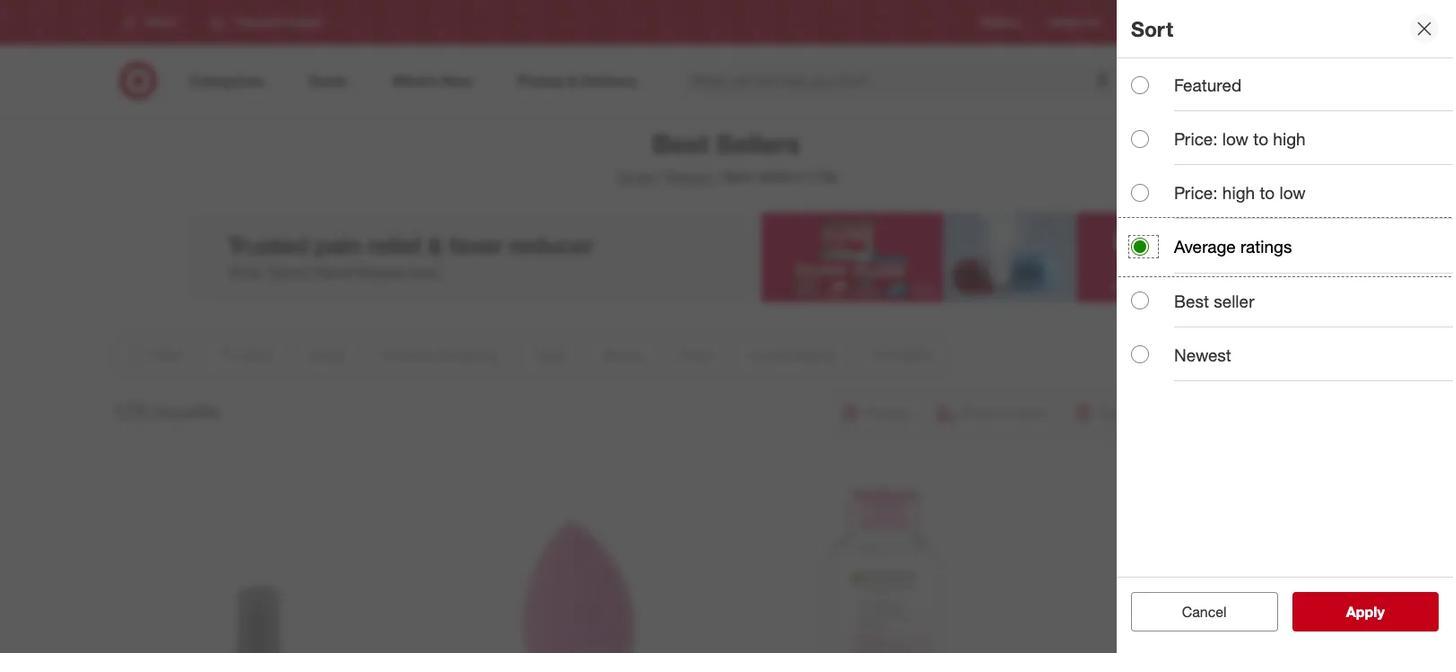 Task type: describe. For each thing, give the bounding box(es) containing it.
1 horizontal spatial best
[[724, 168, 754, 186]]

price: high to low
[[1174, 182, 1306, 203]]

0 horizontal spatial high
[[1222, 182, 1255, 203]]

to for high
[[1253, 128, 1268, 149]]

weekly
[[1049, 16, 1084, 29]]

weekly ad link
[[1049, 15, 1100, 30]]

(176)
[[805, 168, 837, 186]]

sort dialog
[[1117, 0, 1453, 653]]

to for low
[[1260, 182, 1275, 203]]

176
[[113, 398, 147, 423]]

1 vertical spatial sellers
[[758, 168, 801, 186]]

sort
[[1131, 16, 1173, 41]]

1 horizontal spatial high
[[1273, 128, 1306, 149]]

results
[[153, 398, 220, 423]]

registry
[[980, 16, 1020, 29]]

weekly ad
[[1049, 16, 1100, 29]]

target
[[616, 168, 655, 186]]

beauty link
[[667, 168, 712, 186]]

apply
[[1346, 603, 1385, 621]]

best for seller
[[1174, 290, 1209, 311]]

average ratings
[[1174, 236, 1292, 257]]



Task type: locate. For each thing, give the bounding box(es) containing it.
price: down featured
[[1174, 128, 1218, 149]]

to
[[1253, 128, 1268, 149], [1260, 182, 1275, 203]]

price:
[[1174, 128, 1218, 149], [1174, 182, 1218, 203]]

best right beauty link
[[724, 168, 754, 186]]

best up beauty link
[[653, 127, 709, 160]]

ratings
[[1241, 236, 1292, 257]]

best left seller
[[1174, 290, 1209, 311]]

price: for price: high to low
[[1174, 182, 1218, 203]]

1 vertical spatial high
[[1222, 182, 1255, 203]]

/ right target
[[659, 168, 664, 186]]

2 horizontal spatial best
[[1174, 290, 1209, 311]]

target link
[[616, 168, 655, 186]]

0 vertical spatial price:
[[1174, 128, 1218, 149]]

seller
[[1214, 290, 1254, 311]]

0 vertical spatial high
[[1273, 128, 1306, 149]]

redcard link
[[1129, 15, 1172, 30]]

to up "price: high to low"
[[1253, 128, 1268, 149]]

beauty
[[667, 168, 712, 186]]

None radio
[[1131, 184, 1149, 202], [1131, 238, 1149, 256], [1131, 292, 1149, 310], [1131, 184, 1149, 202], [1131, 238, 1149, 256], [1131, 292, 1149, 310]]

2 / from the left
[[716, 168, 721, 186]]

best for sellers
[[653, 127, 709, 160]]

0 vertical spatial best
[[653, 127, 709, 160]]

high up "price: high to low"
[[1273, 128, 1306, 149]]

ad
[[1087, 16, 1100, 29]]

featured
[[1174, 74, 1242, 95]]

low
[[1222, 128, 1249, 149], [1280, 182, 1306, 203]]

best sellers target / beauty / best sellers (176)
[[616, 127, 837, 186]]

/
[[659, 168, 664, 186], [716, 168, 721, 186]]

low up ratings
[[1280, 182, 1306, 203]]

1 vertical spatial best
[[724, 168, 754, 186]]

price: up average
[[1174, 182, 1218, 203]]

2 vertical spatial best
[[1174, 290, 1209, 311]]

1 vertical spatial low
[[1280, 182, 1306, 203]]

advertisement region
[[188, 212, 1265, 302]]

price: low to high
[[1174, 128, 1306, 149]]

search
[[1115, 73, 1158, 91]]

1 horizontal spatial low
[[1280, 182, 1306, 203]]

1 vertical spatial price:
[[1174, 182, 1218, 203]]

cancel
[[1182, 603, 1227, 621]]

176 results
[[113, 398, 220, 423]]

sellers
[[716, 127, 800, 160], [758, 168, 801, 186]]

redcard
[[1129, 16, 1172, 29]]

registry link
[[980, 15, 1020, 30]]

What can we help you find? suggestions appear below search field
[[681, 61, 1128, 100]]

low up "price: high to low"
[[1222, 128, 1249, 149]]

None radio
[[1131, 76, 1149, 94], [1131, 130, 1149, 148], [1131, 346, 1149, 364], [1131, 76, 1149, 94], [1131, 130, 1149, 148], [1131, 346, 1149, 364]]

search button
[[1115, 61, 1158, 104]]

sponsored
[[1212, 303, 1265, 316]]

1 vertical spatial to
[[1260, 182, 1275, 203]]

1 / from the left
[[659, 168, 664, 186]]

/ right beauty link
[[716, 168, 721, 186]]

1 horizontal spatial /
[[716, 168, 721, 186]]

0 horizontal spatial low
[[1222, 128, 1249, 149]]

apply button
[[1292, 592, 1439, 631]]

1 price: from the top
[[1174, 128, 1218, 149]]

average
[[1174, 236, 1236, 257]]

high
[[1273, 128, 1306, 149], [1222, 182, 1255, 203]]

0 vertical spatial sellers
[[716, 127, 800, 160]]

best seller
[[1174, 290, 1254, 311]]

best
[[653, 127, 709, 160], [724, 168, 754, 186], [1174, 290, 1209, 311]]

0 horizontal spatial /
[[659, 168, 664, 186]]

2 price: from the top
[[1174, 182, 1218, 203]]

price: for price: low to high
[[1174, 128, 1218, 149]]

0 horizontal spatial best
[[653, 127, 709, 160]]

best inside sort dialog
[[1174, 290, 1209, 311]]

0 vertical spatial low
[[1222, 128, 1249, 149]]

cancel button
[[1131, 592, 1278, 631]]

high down price: low to high
[[1222, 182, 1255, 203]]

newest
[[1174, 344, 1231, 365]]

0 vertical spatial to
[[1253, 128, 1268, 149]]

to up ratings
[[1260, 182, 1275, 203]]



Task type: vqa. For each thing, say whether or not it's contained in the screenshot.
second $9.80 Reg $14.00 Sale from right
no



